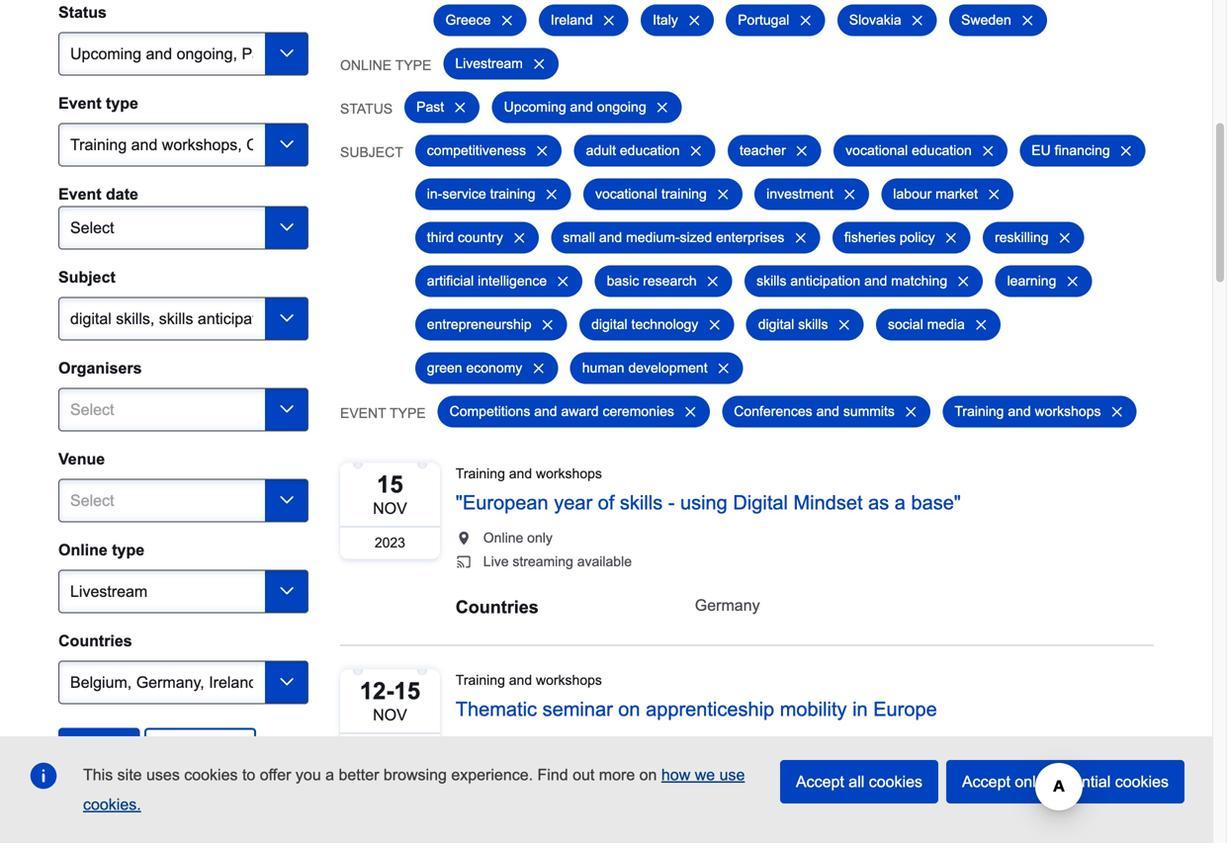 Task type: describe. For each thing, give the bounding box(es) containing it.
12-15 nov
[[360, 678, 420, 724]]

dismiss image for italy
[[686, 12, 702, 28]]

dismiss element for digital skills
[[836, 317, 852, 333]]

dismiss element for third country
[[511, 230, 527, 246]]

0 vertical spatial online type
[[340, 58, 432, 73]]

dismiss element for adult education
[[688, 143, 704, 159]]

accept all cookies
[[796, 773, 923, 791]]

bordeaux
[[483, 737, 543, 753]]

vocational training
[[595, 186, 707, 202]]

dismiss element for vocational training
[[715, 186, 731, 202]]

media
[[927, 317, 965, 332]]

dismiss image for vocational training
[[715, 186, 731, 202]]

streaming for nov
[[513, 554, 573, 570]]

digital skills link
[[746, 309, 864, 341]]

1 horizontal spatial status
[[340, 101, 393, 117]]

dismiss image for greece
[[499, 12, 515, 28]]

0 vertical spatial on
[[618, 699, 640, 720]]

dismiss element for learning
[[1065, 273, 1080, 289]]

1 horizontal spatial cookies
[[869, 773, 923, 791]]

dismiss element for small and medium-sized enterprises
[[793, 230, 808, 246]]

technology
[[632, 317, 699, 332]]

dismiss element for investment
[[842, 186, 857, 202]]

in
[[853, 699, 868, 720]]

dismiss element for teacher
[[794, 143, 810, 159]]

0 horizontal spatial countries
[[58, 632, 132, 650]]

you
[[296, 767, 321, 784]]

italy
[[653, 12, 678, 28]]

digital
[[733, 492, 788, 514]]

-
[[668, 492, 675, 514]]

1 vertical spatial on
[[640, 767, 657, 784]]

2 vertical spatial skills
[[620, 492, 663, 514]]

social
[[888, 317, 924, 332]]

past link
[[405, 91, 480, 123]]

date
[[106, 185, 138, 203]]

2 vertical spatial event
[[340, 406, 386, 421]]

human
[[582, 360, 625, 376]]

education for adult education
[[620, 143, 680, 158]]

training for nov
[[456, 466, 505, 482]]

cookies for this
[[184, 767, 238, 784]]

1 nov from the top
[[373, 500, 407, 518]]

1 horizontal spatial event type
[[340, 406, 426, 421]]

15 nov
[[373, 472, 407, 518]]

enterprises
[[716, 230, 785, 245]]

dismiss element for social media
[[973, 317, 989, 333]]

we
[[695, 767, 715, 784]]

greece
[[446, 12, 491, 28]]

dismiss image for ireland
[[601, 12, 617, 28]]

human development
[[582, 360, 708, 376]]

better
[[339, 767, 379, 784]]

ongoing
[[597, 99, 646, 115]]

thematic seminar on apprenticeship mobility in europe
[[456, 699, 937, 720]]

competitions and award ceremonies link
[[438, 396, 710, 428]]

dismiss element for sweden
[[1019, 12, 1035, 28]]

workshops inside 'link'
[[1035, 404, 1101, 419]]

competitiveness link
[[415, 135, 562, 167]]

vocational education
[[846, 143, 972, 158]]

0 vertical spatial status
[[58, 3, 107, 21]]

0 vertical spatial event
[[58, 94, 101, 112]]

streaming for 15
[[513, 761, 573, 776]]

site
[[117, 767, 142, 784]]

dismiss image for fisheries policy
[[943, 230, 959, 246]]

dismiss image for artificial intelligence
[[555, 273, 571, 289]]

dismiss element for artificial intelligence
[[555, 273, 571, 289]]

green
[[427, 360, 462, 376]]

vocational training link
[[583, 178, 743, 210]]

training and workshops for nov
[[456, 466, 602, 482]]

accept for accept all cookies
[[796, 773, 844, 791]]

dismiss image for competitions and award ceremonies
[[682, 404, 698, 420]]

competitions and award ceremonies
[[450, 404, 674, 419]]

dismiss element for italy
[[686, 12, 702, 28]]

basic research
[[607, 273, 697, 289]]

award
[[561, 404, 599, 419]]

human development link
[[570, 352, 743, 384]]

artificial intelligence
[[427, 273, 547, 289]]

italy link
[[641, 4, 714, 36]]

dismiss image for social media
[[973, 317, 989, 333]]

fisheries policy link
[[833, 222, 971, 254]]

dismiss element for greece
[[499, 12, 515, 28]]

dismiss image for upcoming and ongoing
[[654, 99, 670, 115]]

dismiss image for labour market
[[986, 186, 1002, 202]]

intelligence
[[478, 273, 547, 289]]

dismiss element for competitiveness
[[534, 143, 550, 159]]

available for nov
[[577, 554, 632, 570]]

conferences and summits
[[734, 404, 895, 419]]

online only
[[483, 530, 553, 546]]

accept only essential cookies
[[962, 773, 1169, 791]]

labour
[[893, 186, 932, 202]]

cookies.
[[83, 796, 141, 814]]

dismiss image for adult education
[[688, 143, 704, 159]]

to
[[242, 767, 255, 784]]

xs image for 15
[[456, 761, 472, 777]]

dismiss element for skills anticipation and matching
[[956, 273, 971, 289]]

digital skills
[[758, 317, 828, 332]]

dismiss image for learning
[[1065, 273, 1080, 289]]

skills anticipation and matching
[[757, 273, 948, 289]]

ireland link
[[539, 4, 629, 36]]

financing
[[1055, 143, 1110, 158]]

basic
[[607, 273, 639, 289]]

vocational for vocational education
[[846, 143, 908, 158]]

dismiss element for entrepreneurship
[[540, 317, 555, 333]]

portugal
[[738, 12, 790, 28]]

0 vertical spatial countries
[[456, 597, 539, 618]]

livestream link
[[443, 48, 559, 79]]

fisheries policy
[[844, 230, 935, 245]]

europe
[[874, 699, 937, 720]]

past
[[417, 99, 444, 115]]

dismiss element for reskilling
[[1057, 230, 1073, 246]]

dismiss image for small and medium-sized enterprises
[[793, 230, 808, 246]]

as
[[868, 492, 889, 514]]

seminar
[[543, 699, 613, 720]]

dismiss image for basic research
[[705, 273, 721, 289]]

dismiss image for green economy
[[530, 360, 546, 376]]

third country link
[[415, 222, 539, 254]]

how
[[662, 767, 691, 784]]

dismiss image for investment
[[842, 186, 857, 202]]

dismiss element for basic research
[[705, 273, 721, 289]]

live streaming available for nov
[[483, 554, 632, 570]]

select text field for organisers
[[58, 388, 309, 432]]

dismiss element for green economy
[[530, 360, 546, 376]]

training and workshops for 15
[[456, 673, 602, 688]]

training inside 'link'
[[955, 404, 1004, 419]]

green economy link
[[415, 352, 558, 384]]

eu financing
[[1032, 143, 1110, 158]]

1 horizontal spatial a
[[895, 492, 906, 514]]

learning link
[[996, 265, 1092, 297]]

country
[[458, 230, 503, 245]]

0 vertical spatial event type
[[58, 94, 138, 112]]

this site uses cookies to offer you a better browsing experience. find out more on
[[83, 767, 662, 784]]

apprenticeship
[[646, 699, 775, 720]]

dismiss image for past
[[452, 99, 468, 115]]

portugal link
[[726, 4, 825, 36]]

how we use cookies. link
[[83, 767, 745, 814]]

"european year of skills - using digital mindset as a base" link
[[456, 492, 961, 514]]

subject for status
[[340, 145, 403, 160]]

conferences and summits link
[[722, 396, 931, 428]]

select text field for online type
[[58, 570, 309, 614]]

sized
[[680, 230, 712, 245]]

dismiss element for past
[[452, 99, 468, 115]]

only for online
[[527, 530, 553, 546]]

teacher
[[740, 143, 786, 158]]

labour market
[[893, 186, 978, 202]]

dismiss element for upcoming and ongoing
[[654, 99, 670, 115]]

15 inside '12-15 nov'
[[394, 678, 420, 705]]

dismiss element for digital technology
[[706, 317, 722, 333]]

live for nov
[[483, 554, 509, 570]]

social media link
[[876, 309, 1001, 341]]

skills anticipation and matching link
[[745, 265, 983, 297]]

dismiss element for human development
[[716, 360, 732, 376]]

ceremonies
[[603, 404, 674, 419]]

use
[[720, 767, 745, 784]]

dismiss image for reskilling
[[1057, 230, 1073, 246]]

mindset
[[794, 492, 863, 514]]



Task type: vqa. For each thing, say whether or not it's contained in the screenshot.
here
no



Task type: locate. For each thing, give the bounding box(es) containing it.
0 horizontal spatial cookies
[[184, 767, 238, 784]]

dismiss image inside "skills anticipation and matching" 'link'
[[956, 273, 971, 289]]

0 horizontal spatial training
[[490, 186, 536, 202]]

1 live from the top
[[483, 554, 509, 570]]

1 xs image from the top
[[456, 554, 472, 570]]

a
[[895, 492, 906, 514], [326, 767, 334, 784]]

dismiss image for third country
[[511, 230, 527, 246]]

cookies for accept
[[1115, 773, 1169, 791]]

in-service training
[[427, 186, 536, 202]]

training right service
[[490, 186, 536, 202]]

nov up 2023 at the left of the page
[[373, 500, 407, 518]]

0 vertical spatial 15
[[377, 472, 403, 498]]

1 vertical spatial workshops
[[536, 466, 602, 482]]

artificial
[[427, 273, 474, 289]]

1 vertical spatial skills
[[798, 317, 828, 332]]

dismiss image for digital technology
[[706, 317, 722, 333]]

dismiss element inside in-service training link
[[543, 186, 559, 202]]

dismiss image
[[499, 12, 515, 28], [601, 12, 617, 28], [686, 12, 702, 28], [798, 12, 813, 28], [910, 12, 925, 28], [531, 56, 547, 72], [794, 143, 810, 159], [980, 143, 996, 159], [715, 186, 731, 202], [986, 186, 1002, 202], [511, 230, 527, 246], [705, 273, 721, 289], [1065, 273, 1080, 289], [540, 317, 555, 333], [706, 317, 722, 333], [836, 317, 852, 333], [973, 317, 989, 333], [530, 360, 546, 376], [903, 404, 919, 420]]

dismiss image right greece
[[499, 12, 515, 28]]

online
[[340, 58, 392, 73], [483, 530, 523, 546], [58, 541, 108, 559]]

dismiss image inside vocational training link
[[715, 186, 731, 202]]

1 accept from the left
[[796, 773, 844, 791]]

1 vertical spatial available
[[577, 761, 632, 776]]

dismiss image inside digital skills "link"
[[836, 317, 852, 333]]

dismiss image right ireland at the left top
[[601, 12, 617, 28]]

dismiss element inside greece link
[[499, 12, 515, 28]]

dismiss element for competitions and award ceremonies
[[682, 404, 698, 420]]

dismiss image inside upcoming and ongoing link
[[654, 99, 670, 115]]

live down bordeaux
[[483, 761, 509, 776]]

training up small and medium-sized enterprises link at the top of the page
[[662, 186, 707, 202]]

dismiss image right media
[[973, 317, 989, 333]]

event
[[58, 94, 101, 112], [58, 185, 101, 203], [340, 406, 386, 421]]

workshops for nov
[[536, 466, 602, 482]]

dismiss element for fisheries policy
[[943, 230, 959, 246]]

select text field for countries
[[58, 661, 309, 705]]

dismiss image for sweden
[[1019, 12, 1035, 28]]

vocational down adult education
[[595, 186, 658, 202]]

accept left essential
[[962, 773, 1011, 791]]

1 horizontal spatial skills
[[757, 273, 787, 289]]

skills inside 'link'
[[757, 273, 787, 289]]

accept all cookies link
[[780, 761, 939, 804]]

vocational for vocational training
[[595, 186, 658, 202]]

1 vertical spatial training
[[456, 466, 505, 482]]

subject
[[340, 145, 403, 160], [58, 268, 116, 286]]

dismiss element for conferences and summits
[[903, 404, 919, 420]]

15 up browsing
[[394, 678, 420, 705]]

vocational up the labour
[[846, 143, 908, 158]]

economy
[[466, 360, 523, 376]]

dismiss image inside basic research link
[[705, 273, 721, 289]]

1 vertical spatial select text field
[[58, 297, 309, 341]]

4 select text field from the top
[[58, 661, 309, 705]]

offer
[[260, 767, 291, 784]]

dismiss image right "portugal"
[[798, 12, 813, 28]]

dismiss element inside the entrepreneurship link
[[540, 317, 555, 333]]

dismiss image inside italy link
[[686, 12, 702, 28]]

3 select text field from the top
[[58, 479, 309, 523]]

xs image for nov
[[456, 554, 472, 570]]

dismiss element inside competitiveness link
[[534, 143, 550, 159]]

1 vertical spatial vocational
[[595, 186, 658, 202]]

dismiss image inside green economy link
[[530, 360, 546, 376]]

0 vertical spatial live streaming available
[[483, 554, 632, 570]]

dismiss element inside fisheries policy link
[[943, 230, 959, 246]]

dismiss image for eu financing
[[1118, 143, 1134, 159]]

market
[[936, 186, 978, 202]]

a right as
[[895, 492, 906, 514]]

skills left - at right bottom
[[620, 492, 663, 514]]

live down online only
[[483, 554, 509, 570]]

streaming down online only
[[513, 554, 573, 570]]

ireland
[[551, 12, 593, 28]]

1 available from the top
[[577, 554, 632, 570]]

1 horizontal spatial vocational
[[846, 143, 908, 158]]

out
[[573, 767, 595, 784]]

dismiss element for livestream
[[531, 56, 547, 72]]

dismiss image inside small and medium-sized enterprises link
[[793, 230, 808, 246]]

0 horizontal spatial online
[[58, 541, 108, 559]]

0 vertical spatial vocational
[[846, 143, 908, 158]]

2 available from the top
[[577, 761, 632, 776]]

dismiss element inside artificial intelligence link
[[555, 273, 571, 289]]

1 horizontal spatial countries
[[456, 597, 539, 618]]

1 horizontal spatial digital
[[758, 317, 795, 332]]

livestream
[[455, 56, 523, 71]]

experience.
[[451, 767, 533, 784]]

online type up past
[[340, 58, 432, 73]]

all
[[849, 773, 865, 791]]

third
[[427, 230, 454, 245]]

dismiss element inside small and medium-sized enterprises link
[[793, 230, 808, 246]]

2 vertical spatial training and workshops
[[456, 673, 602, 688]]

available down of
[[577, 554, 632, 570]]

training down media
[[955, 404, 1004, 419]]

dismiss element inside livestream link
[[531, 56, 547, 72]]

dismiss element inside "competitions and award ceremonies" link
[[682, 404, 698, 420]]

training and workshops inside "training and workshops" 'link'
[[955, 404, 1101, 419]]

training and workshops link
[[943, 396, 1137, 428]]

basic research link
[[595, 265, 733, 297]]

2 accept from the left
[[962, 773, 1011, 791]]

dismiss image inside the vocational education link
[[980, 143, 996, 159]]

1 vertical spatial streaming
[[513, 761, 573, 776]]

live for 15
[[483, 761, 509, 776]]

0 vertical spatial skills
[[757, 273, 787, 289]]

subject for event date
[[58, 268, 116, 286]]

eu financing link
[[1020, 135, 1146, 167]]

1 live streaming available from the top
[[483, 554, 632, 570]]

training up "european
[[456, 466, 505, 482]]

dismiss image for digital skills
[[836, 317, 852, 333]]

only
[[527, 530, 553, 546], [1015, 773, 1044, 791]]

dismiss image for competitiveness
[[534, 143, 550, 159]]

0 vertical spatial a
[[895, 492, 906, 514]]

dismiss element inside past link
[[452, 99, 468, 115]]

2 select text field from the top
[[58, 297, 309, 341]]

2 live from the top
[[483, 761, 509, 776]]

vocational education link
[[834, 135, 1008, 167]]

dismiss image right technology
[[706, 317, 722, 333]]

1 vertical spatial live streaming available
[[483, 761, 632, 776]]

learning
[[1007, 273, 1057, 289]]

1 horizontal spatial online
[[340, 58, 392, 73]]

dismiss image for portugal
[[798, 12, 813, 28]]

dismiss image inside labour market link
[[986, 186, 1002, 202]]

dismiss element inside conferences and summits "link"
[[903, 404, 919, 420]]

dismiss image for conferences and summits
[[903, 404, 919, 420]]

dismiss image inside conferences and summits "link"
[[903, 404, 919, 420]]

0 vertical spatial streaming
[[513, 554, 573, 570]]

2 streaming from the top
[[513, 761, 573, 776]]

dismiss element
[[499, 12, 515, 28], [601, 12, 617, 28], [686, 12, 702, 28], [798, 12, 813, 28], [910, 12, 925, 28], [1019, 12, 1035, 28], [531, 56, 547, 72], [452, 99, 468, 115], [654, 99, 670, 115], [534, 143, 550, 159], [688, 143, 704, 159], [794, 143, 810, 159], [980, 143, 996, 159], [1118, 143, 1134, 159], [543, 186, 559, 202], [715, 186, 731, 202], [842, 186, 857, 202], [986, 186, 1002, 202], [511, 230, 527, 246], [793, 230, 808, 246], [943, 230, 959, 246], [1057, 230, 1073, 246], [555, 273, 571, 289], [705, 273, 721, 289], [956, 273, 971, 289], [1065, 273, 1080, 289], [540, 317, 555, 333], [706, 317, 722, 333], [836, 317, 852, 333], [973, 317, 989, 333], [530, 360, 546, 376], [716, 360, 732, 376], [682, 404, 698, 420], [903, 404, 919, 420], [1109, 404, 1125, 420]]

0 horizontal spatial skills
[[620, 492, 663, 514]]

0 horizontal spatial vocational
[[595, 186, 658, 202]]

0 vertical spatial xs image
[[456, 554, 472, 570]]

1 vertical spatial status
[[340, 101, 393, 117]]

available down the france
[[577, 761, 632, 776]]

adult education
[[586, 143, 680, 158]]

dismiss image for skills anticipation and matching
[[956, 273, 971, 289]]

dismiss image inside livestream link
[[531, 56, 547, 72]]

1 vertical spatial training and workshops
[[456, 466, 602, 482]]

a right you
[[326, 767, 334, 784]]

select text field for event type
[[58, 123, 309, 167]]

available for 15
[[577, 761, 632, 776]]

dismiss image inside ireland link
[[601, 12, 617, 28]]

1 vertical spatial xs image
[[456, 761, 472, 777]]

accept
[[796, 773, 844, 791], [962, 773, 1011, 791]]

event up event date on the top of page
[[58, 94, 101, 112]]

select text field for status
[[58, 32, 309, 76]]

digital for digital technology
[[592, 317, 628, 332]]

dismiss element inside eu financing link
[[1118, 143, 1134, 159]]

dismiss image inside "training and workshops" 'link'
[[1109, 404, 1125, 420]]

training and workshops
[[955, 404, 1101, 419], [456, 466, 602, 482], [456, 673, 602, 688]]

0 vertical spatial available
[[577, 554, 632, 570]]

2023
[[375, 535, 405, 551]]

1 horizontal spatial training
[[662, 186, 707, 202]]

2 vertical spatial workshops
[[536, 673, 602, 688]]

dismiss image up enterprises
[[715, 186, 731, 202]]

sweden
[[962, 12, 1012, 28]]

dismiss image inside eu financing link
[[1118, 143, 1134, 159]]

dismiss element inside third country link
[[511, 230, 527, 246]]

dismiss element inside human development link
[[716, 360, 732, 376]]

online type down venue
[[58, 541, 145, 559]]

0 vertical spatial only
[[527, 530, 553, 546]]

anticipation
[[791, 273, 861, 289]]

dismiss element for ireland
[[601, 12, 617, 28]]

3 select text field from the top
[[58, 570, 309, 614]]

dismiss image inside adult education link
[[688, 143, 704, 159]]

dismiss element inside ireland link
[[601, 12, 617, 28]]

select text field for subject
[[58, 297, 309, 341]]

workshops for 15
[[536, 673, 602, 688]]

training inside in-service training link
[[490, 186, 536, 202]]

in-service training link
[[415, 178, 571, 210]]

dismiss element inside "training and workshops" 'link'
[[1109, 404, 1125, 420]]

0 vertical spatial workshops
[[1035, 404, 1101, 419]]

dismiss element for eu financing
[[1118, 143, 1134, 159]]

dismiss element inside portugal link
[[798, 12, 813, 28]]

streaming down bordeaux , france at the bottom of the page
[[513, 761, 573, 776]]

1 horizontal spatial accept
[[962, 773, 1011, 791]]

dismiss element inside "skills anticipation and matching" 'link'
[[956, 273, 971, 289]]

event type up event date on the top of page
[[58, 94, 138, 112]]

2 horizontal spatial skills
[[798, 317, 828, 332]]

eu
[[1032, 143, 1051, 158]]

dismiss image inside third country link
[[511, 230, 527, 246]]

browsing
[[384, 767, 447, 784]]

education up labour market
[[912, 143, 972, 158]]

0 horizontal spatial event type
[[58, 94, 138, 112]]

dismiss element inside vocational training link
[[715, 186, 731, 202]]

dismiss image for vocational education
[[980, 143, 996, 159]]

digital
[[592, 317, 628, 332], [758, 317, 795, 332]]

dismiss image inside portugal link
[[798, 12, 813, 28]]

15 up 2023 at the left of the page
[[377, 472, 403, 498]]

bordeaux , france
[[483, 737, 597, 753]]

dismiss image inside reskilling link
[[1057, 230, 1073, 246]]

organisers
[[58, 359, 142, 377]]

1 vertical spatial event type
[[340, 406, 426, 421]]

nov down 12-
[[373, 707, 407, 724]]

1 horizontal spatial only
[[1015, 773, 1044, 791]]

accept left 'all' on the bottom of the page
[[796, 773, 844, 791]]

how we use cookies.
[[83, 767, 745, 814]]

event left date in the top of the page
[[58, 185, 101, 203]]

Select text field
[[58, 32, 309, 76], [58, 297, 309, 341], [58, 570, 309, 614]]

2 vertical spatial training
[[456, 673, 505, 688]]

france
[[554, 737, 597, 753]]

dismiss image inside "competitions and award ceremonies" link
[[682, 404, 698, 420]]

dismiss image right the teacher
[[794, 143, 810, 159]]

dismiss image inside competitiveness link
[[534, 143, 550, 159]]

dismiss image inside sweden link
[[1019, 12, 1035, 28]]

dismiss element inside learning link
[[1065, 273, 1080, 289]]

dismiss element inside italy link
[[686, 12, 702, 28]]

1 select text field from the top
[[58, 32, 309, 76]]

2 xs image from the top
[[456, 761, 472, 777]]

dismiss element inside digital technology link
[[706, 317, 722, 333]]

dismiss element inside basic research link
[[705, 273, 721, 289]]

2 nov from the top
[[373, 707, 407, 724]]

1 vertical spatial subject
[[58, 268, 116, 286]]

dismiss image inside fisheries policy link
[[943, 230, 959, 246]]

12-
[[360, 678, 394, 705]]

dismiss image for slovakia
[[910, 12, 925, 28]]

accept for accept only essential cookies
[[962, 773, 1011, 791]]

2 live streaming available from the top
[[483, 761, 632, 776]]

xs image
[[456, 554, 472, 570], [456, 761, 472, 777]]

cookies left to
[[184, 767, 238, 784]]

dismiss image right slovakia
[[910, 12, 925, 28]]

dismiss image inside teacher link
[[794, 143, 810, 159]]

dismiss element for vocational education
[[980, 143, 996, 159]]

1 digital from the left
[[592, 317, 628, 332]]

dismiss element inside green economy link
[[530, 360, 546, 376]]

dismiss image right "italy"
[[686, 12, 702, 28]]

base"
[[911, 492, 961, 514]]

digital for digital skills
[[758, 317, 795, 332]]

dismiss element for labour market
[[986, 186, 1002, 202]]

policy
[[900, 230, 935, 245]]

1 streaming from the top
[[513, 554, 573, 570]]

1 vertical spatial event
[[58, 185, 101, 203]]

15 inside 15 nov
[[377, 472, 403, 498]]

dismiss element for training and workshops
[[1109, 404, 1125, 420]]

teacher link
[[728, 135, 822, 167]]

third country
[[427, 230, 503, 245]]

sweden link
[[950, 4, 1047, 36]]

0 vertical spatial training
[[955, 404, 1004, 419]]

1 select text field from the top
[[58, 123, 309, 167]]

artificial intelligence link
[[415, 265, 583, 297]]

1 horizontal spatial subject
[[340, 145, 403, 160]]

only for accept
[[1015, 773, 1044, 791]]

live streaming available down "," on the bottom of page
[[483, 761, 632, 776]]

dismiss element inside sweden link
[[1019, 12, 1035, 28]]

dismiss element inside teacher link
[[794, 143, 810, 159]]

1 vertical spatial 15
[[394, 678, 420, 705]]

digital technology
[[592, 317, 699, 332]]

thematic seminar on apprenticeship mobility in europe link
[[456, 699, 937, 720]]

dismiss element inside adult education link
[[688, 143, 704, 159]]

0 horizontal spatial only
[[527, 530, 553, 546]]

2 education from the left
[[912, 143, 972, 158]]

1 horizontal spatial education
[[912, 143, 972, 158]]

dismiss element inside reskilling link
[[1057, 230, 1073, 246]]

1 vertical spatial online type
[[58, 541, 145, 559]]

2 horizontal spatial cookies
[[1115, 773, 1169, 791]]

1 education from the left
[[620, 143, 680, 158]]

dismiss image left eu
[[980, 143, 996, 159]]

dismiss image for training and workshops
[[1109, 404, 1125, 420]]

live streaming available down online only
[[483, 554, 632, 570]]

dismiss element inside slovakia "link"
[[910, 12, 925, 28]]

2 vertical spatial select text field
[[58, 570, 309, 614]]

entrepreneurship link
[[415, 309, 567, 341]]

competitiveness
[[427, 143, 526, 158]]

dismiss image right economy
[[530, 360, 546, 376]]

vocational
[[846, 143, 908, 158], [595, 186, 658, 202]]

dismiss image inside learning link
[[1065, 273, 1080, 289]]

2 horizontal spatial online
[[483, 530, 523, 546]]

dismiss image
[[1019, 12, 1035, 28], [452, 99, 468, 115], [654, 99, 670, 115], [534, 143, 550, 159], [688, 143, 704, 159], [1118, 143, 1134, 159], [543, 186, 559, 202], [842, 186, 857, 202], [793, 230, 808, 246], [943, 230, 959, 246], [1057, 230, 1073, 246], [555, 273, 571, 289], [956, 273, 971, 289], [716, 360, 732, 376], [682, 404, 698, 420], [1109, 404, 1125, 420]]

1 vertical spatial only
[[1015, 773, 1044, 791]]

0 horizontal spatial status
[[58, 3, 107, 21]]

dismiss image for entrepreneurship
[[540, 317, 555, 333]]

dismiss image inside past link
[[452, 99, 468, 115]]

0 vertical spatial live
[[483, 554, 509, 570]]

education up the vocational training
[[620, 143, 680, 158]]

search button
[[58, 728, 140, 772]]

dismiss element for portugal
[[798, 12, 813, 28]]

and
[[570, 99, 593, 115], [599, 230, 622, 245], [864, 273, 888, 289], [534, 404, 557, 419], [817, 404, 840, 419], [1008, 404, 1031, 419], [509, 466, 532, 482], [509, 673, 532, 688]]

dismiss image right research
[[705, 273, 721, 289]]

matching
[[891, 273, 948, 289]]

2 training from the left
[[662, 186, 707, 202]]

status
[[58, 3, 107, 21], [340, 101, 393, 117]]

reskilling
[[995, 230, 1049, 245]]

dismiss image right market
[[986, 186, 1002, 202]]

dismiss element for in-service training
[[543, 186, 559, 202]]

education for vocational education
[[912, 143, 972, 158]]

dismiss image for human development
[[716, 360, 732, 376]]

upcoming and ongoing
[[504, 99, 646, 115]]

xs image down xs icon
[[456, 554, 472, 570]]

select text field for venue
[[58, 479, 309, 523]]

training inside vocational training link
[[662, 186, 707, 202]]

nov
[[373, 500, 407, 518], [373, 707, 407, 724]]

skills inside "link"
[[798, 317, 828, 332]]

training
[[490, 186, 536, 202], [662, 186, 707, 202]]

nov inside '12-15 nov'
[[373, 707, 407, 724]]

0 vertical spatial nov
[[373, 500, 407, 518]]

skills down anticipation
[[798, 317, 828, 332]]

1 vertical spatial live
[[483, 761, 509, 776]]

dismiss element for slovakia
[[910, 12, 925, 28]]

0 vertical spatial select text field
[[58, 32, 309, 76]]

xs image
[[456, 530, 472, 546]]

dismiss image down skills anticipation and matching at the top
[[836, 317, 852, 333]]

dismiss element inside upcoming and ongoing link
[[654, 99, 670, 115]]

adult education link
[[574, 135, 716, 167]]

slovakia link
[[838, 4, 937, 36]]

2 digital from the left
[[758, 317, 795, 332]]

0 horizontal spatial a
[[326, 767, 334, 784]]

training for 15
[[456, 673, 505, 688]]

0 vertical spatial subject
[[340, 145, 403, 160]]

on right seminar
[[618, 699, 640, 720]]

1 vertical spatial nov
[[373, 707, 407, 724]]

investment
[[767, 186, 834, 202]]

skills down enterprises
[[757, 273, 787, 289]]

1 vertical spatial a
[[326, 767, 334, 784]]

event type up 15 nov
[[340, 406, 426, 421]]

dismiss image right 'learning'
[[1065, 273, 1080, 289]]

dismiss image inside the entrepreneurship link
[[540, 317, 555, 333]]

xs image right browsing
[[456, 761, 472, 777]]

dismiss element inside digital skills "link"
[[836, 317, 852, 333]]

0 vertical spatial training and workshops
[[955, 404, 1101, 419]]

dismiss element inside labour market link
[[986, 186, 1002, 202]]

dismiss image for livestream
[[531, 56, 547, 72]]

cookies right 'all' on the bottom of the page
[[869, 773, 923, 791]]

dismiss image inside investment link
[[842, 186, 857, 202]]

1 vertical spatial countries
[[58, 632, 132, 650]]

and inside "link"
[[817, 404, 840, 419]]

training
[[955, 404, 1004, 419], [456, 466, 505, 482], [456, 673, 505, 688]]

dismiss image for teacher
[[794, 143, 810, 159]]

digital down anticipation
[[758, 317, 795, 332]]

1 horizontal spatial online type
[[340, 58, 432, 73]]

dismiss element inside the vocational education link
[[980, 143, 996, 159]]

dismiss element inside investment link
[[842, 186, 857, 202]]

live
[[483, 554, 509, 570], [483, 761, 509, 776]]

fisheries
[[844, 230, 896, 245]]

online type
[[340, 58, 432, 73], [58, 541, 145, 559]]

dismiss image inside social media link
[[973, 317, 989, 333]]

dismiss image inside artificial intelligence link
[[555, 273, 571, 289]]

0 horizontal spatial digital
[[592, 317, 628, 332]]

only down "european
[[527, 530, 553, 546]]

dismiss image right summits
[[903, 404, 919, 420]]

live streaming available for 15
[[483, 761, 632, 776]]

0 horizontal spatial accept
[[796, 773, 844, 791]]

digital inside "link"
[[758, 317, 795, 332]]

dismiss image inside in-service training link
[[543, 186, 559, 202]]

on left how
[[640, 767, 657, 784]]

dismiss image inside greece link
[[499, 12, 515, 28]]

upcoming
[[504, 99, 566, 115]]

cookies right essential
[[1115, 773, 1169, 791]]

dismiss image inside slovakia "link"
[[910, 12, 925, 28]]

digital up the human
[[592, 317, 628, 332]]

0 horizontal spatial online type
[[58, 541, 145, 559]]

Select text field
[[58, 123, 309, 167], [58, 388, 309, 432], [58, 479, 309, 523], [58, 661, 309, 705]]

1 training from the left
[[490, 186, 536, 202]]

social media
[[888, 317, 965, 332]]

dismiss image down intelligence
[[540, 317, 555, 333]]

dismiss image right country on the top of page
[[511, 230, 527, 246]]

0 horizontal spatial subject
[[58, 268, 116, 286]]

dismiss image for in-service training
[[543, 186, 559, 202]]

2 select text field from the top
[[58, 388, 309, 432]]

green economy
[[427, 360, 523, 376]]

development
[[628, 360, 708, 376]]

dismiss element inside social media link
[[973, 317, 989, 333]]

dismiss image inside human development link
[[716, 360, 732, 376]]

upcoming and ongoing link
[[492, 91, 682, 123]]

only left essential
[[1015, 773, 1044, 791]]

training up thematic
[[456, 673, 505, 688]]

of
[[598, 492, 615, 514]]

dismiss image inside digital technology link
[[706, 317, 722, 333]]

find
[[538, 767, 568, 784]]

dismiss image up upcoming
[[531, 56, 547, 72]]

mobility
[[780, 699, 847, 720]]

0 horizontal spatial education
[[620, 143, 680, 158]]

event up 15 nov
[[340, 406, 386, 421]]

investment link
[[755, 178, 869, 210]]



